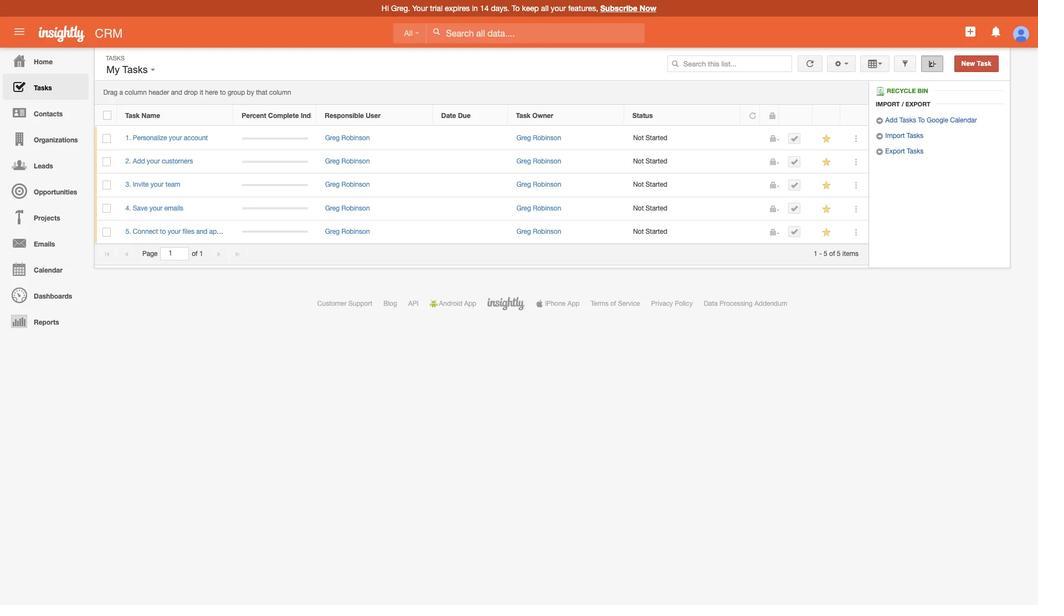 Task type: describe. For each thing, give the bounding box(es) containing it.
days.
[[491, 4, 510, 13]]

indicator
[[301, 111, 329, 120]]

apps
[[209, 228, 224, 235]]

Search this list... text field
[[668, 55, 793, 72]]

0 vertical spatial and
[[171, 89, 182, 97]]

calendar link
[[3, 256, 89, 282]]

2. add your customers
[[126, 158, 193, 165]]

1 column from the left
[[125, 89, 147, 97]]

private task image for 3. invite your team
[[770, 181, 777, 189]]

row containing task name
[[95, 105, 869, 126]]

contacts
[[34, 110, 63, 118]]

1. personalize your account
[[126, 134, 208, 142]]

2 horizontal spatial of
[[830, 250, 836, 258]]

connect
[[133, 228, 158, 235]]

not for 2. add your customers
[[634, 158, 644, 165]]

my
[[106, 64, 120, 75]]

task for task name
[[125, 111, 140, 120]]

private task image for 2. add your customers
[[770, 158, 777, 166]]

new task
[[962, 60, 992, 68]]

all
[[541, 4, 549, 13]]

home
[[34, 58, 53, 66]]

1. personalize your account link
[[126, 134, 213, 142]]

reports
[[34, 318, 59, 326]]

emails link
[[3, 230, 89, 256]]

items
[[843, 250, 859, 258]]

here
[[205, 89, 218, 97]]

terms of service link
[[591, 300, 640, 308]]

circle arrow right image for add tasks to google calendar
[[876, 117, 884, 125]]

cog image
[[835, 60, 843, 68]]

3.
[[126, 181, 131, 189]]

emails
[[164, 204, 184, 212]]

that
[[256, 89, 268, 97]]

your for team
[[151, 181, 164, 189]]

my tasks
[[106, 64, 151, 75]]

api link
[[408, 300, 419, 308]]

2 5 from the left
[[837, 250, 841, 258]]

to inside hi greg. your trial expires in 14 days. to keep all your features, subscribe now
[[512, 4, 520, 13]]

date due
[[441, 111, 471, 120]]

row containing 3. invite your team
[[95, 174, 869, 197]]

organizations link
[[3, 126, 89, 152]]

blog link
[[384, 300, 397, 308]]

row containing 1. personalize your account
[[95, 127, 869, 150]]

google
[[927, 116, 949, 124]]

2 horizontal spatial task
[[977, 60, 992, 68]]

2. add your customers link
[[126, 158, 199, 165]]

0 horizontal spatial export
[[886, 148, 906, 155]]

contacts link
[[3, 100, 89, 126]]

private task image for 4. save your emails
[[770, 205, 777, 213]]

policy
[[675, 300, 693, 308]]

mark this task complete image for 4. save your emails
[[791, 205, 799, 212]]

now
[[640, 3, 657, 13]]

personalize
[[133, 134, 167, 142]]

opportunities link
[[3, 178, 89, 204]]

search image
[[672, 60, 679, 68]]

your left files
[[168, 228, 181, 235]]

task for task owner
[[516, 111, 531, 120]]

status
[[633, 111, 653, 120]]

android app link
[[430, 300, 477, 308]]

hi
[[382, 4, 389, 13]]

blog
[[384, 300, 397, 308]]

greg.
[[391, 4, 410, 13]]

your
[[413, 4, 428, 13]]

5.
[[126, 228, 131, 235]]

0 vertical spatial add
[[886, 116, 898, 124]]

Search all data.... text field
[[427, 23, 645, 43]]

3. invite your team link
[[126, 181, 186, 189]]

customer support
[[318, 300, 373, 308]]

organizations
[[34, 136, 78, 144]]

it
[[200, 89, 203, 97]]

date
[[441, 111, 456, 120]]

following image for 5. connect to your files and apps
[[822, 227, 833, 238]]

add inside row
[[133, 158, 145, 165]]

task owner
[[516, 111, 554, 120]]

api
[[408, 300, 419, 308]]

recycle
[[887, 87, 916, 94]]

started for 3. invite your team
[[646, 181, 668, 189]]

row containing 5. connect to your files and apps
[[95, 220, 869, 244]]

customer
[[318, 300, 347, 308]]

private task image for 1. personalize your account
[[770, 135, 777, 142]]

navigation containing home
[[0, 48, 89, 334]]

following image for 4. save your emails
[[822, 204, 833, 214]]

complete
[[268, 111, 299, 120]]

not started for 3. invite your team
[[634, 181, 668, 189]]

privacy policy
[[652, 300, 693, 308]]

data processing addendum link
[[704, 300, 788, 308]]

not for 5. connect to your files and apps
[[634, 228, 644, 235]]

started for 4. save your emails
[[646, 204, 668, 212]]

files
[[183, 228, 194, 235]]

invite
[[133, 181, 149, 189]]

trial
[[430, 4, 443, 13]]

1 - 5 of 5 items
[[814, 250, 859, 258]]

projects link
[[3, 204, 89, 230]]

app for iphone app
[[568, 300, 580, 308]]

not started for 2. add your customers
[[634, 158, 668, 165]]

a
[[119, 89, 123, 97]]

mark this task complete image for 1. personalize your account
[[791, 134, 799, 142]]

2 column from the left
[[269, 89, 291, 97]]

2.
[[126, 158, 131, 165]]

iphone
[[545, 300, 566, 308]]

iphone app
[[545, 300, 580, 308]]

new
[[962, 60, 976, 68]]

owner
[[533, 111, 554, 120]]

due
[[458, 111, 471, 120]]

5. connect to your files and apps link
[[126, 228, 230, 235]]

of 1
[[192, 250, 203, 258]]

private task image for 5. connect to your files and apps
[[770, 228, 777, 236]]

import for import / export
[[876, 100, 900, 108]]

following image for 1. personalize your account
[[822, 134, 833, 144]]

none checkbox inside row
[[103, 181, 111, 190]]

not started for 4. save your emails
[[634, 204, 668, 212]]

1 vertical spatial calendar
[[34, 266, 63, 274]]

show sidebar image
[[929, 60, 936, 68]]

show list view filters image
[[902, 60, 910, 68]]

tasks for add tasks to google calendar
[[900, 116, 917, 124]]

my tasks button
[[104, 62, 158, 78]]

add tasks to google calendar link
[[876, 116, 978, 125]]

by
[[247, 89, 254, 97]]



Task type: locate. For each thing, give the bounding box(es) containing it.
reports link
[[3, 308, 89, 334]]

subscribe
[[601, 3, 638, 13]]

5 row from the top
[[95, 197, 869, 220]]

export
[[906, 100, 931, 108], [886, 148, 906, 155]]

column right that
[[269, 89, 291, 97]]

1 vertical spatial mark this task complete image
[[791, 205, 799, 212]]

0 horizontal spatial task
[[125, 111, 140, 120]]

private task image
[[770, 135, 777, 142], [770, 158, 777, 166], [770, 181, 777, 189], [770, 205, 777, 213], [770, 228, 777, 236]]

4. save your emails link
[[126, 204, 189, 212]]

export tasks
[[884, 148, 924, 155]]

1 horizontal spatial to
[[220, 89, 226, 97]]

4 not started from the top
[[634, 204, 668, 212]]

task right the new
[[977, 60, 992, 68]]

mark this task complete image
[[791, 158, 799, 166], [791, 181, 799, 189]]

1 horizontal spatial 5
[[837, 250, 841, 258]]

not started cell for 5. connect to your files and apps
[[625, 220, 742, 244]]

drop
[[184, 89, 198, 97]]

None checkbox
[[103, 181, 111, 190]]

to inside row
[[160, 228, 166, 235]]

app right iphone
[[568, 300, 580, 308]]

column right a
[[125, 89, 147, 97]]

0 horizontal spatial 1
[[199, 250, 203, 258]]

android
[[439, 300, 463, 308]]

circle arrow left image
[[876, 148, 884, 156]]

1 vertical spatial export
[[886, 148, 906, 155]]

not started cell for 2. add your customers
[[625, 150, 742, 174]]

your right save
[[150, 204, 163, 212]]

2 app from the left
[[568, 300, 580, 308]]

not for 3. invite your team
[[634, 181, 644, 189]]

of right the 1 field
[[192, 250, 198, 258]]

6 row from the top
[[95, 220, 869, 244]]

5 not from the top
[[634, 228, 644, 235]]

3 not started from the top
[[634, 181, 668, 189]]

0 horizontal spatial to
[[512, 4, 520, 13]]

tasks up import tasks
[[900, 116, 917, 124]]

tasks inside button
[[122, 64, 148, 75]]

1 following image from the top
[[822, 134, 833, 144]]

not started
[[634, 134, 668, 142], [634, 158, 668, 165], [634, 181, 668, 189], [634, 204, 668, 212], [634, 228, 668, 235]]

3 following image from the top
[[822, 180, 833, 191]]

import tasks
[[884, 132, 924, 140]]

tasks for export tasks
[[907, 148, 924, 155]]

circle arrow right image inside the "add tasks to google calendar" link
[[876, 117, 884, 125]]

1.
[[126, 134, 131, 142]]

responsible
[[325, 111, 364, 120]]

import for import tasks
[[886, 132, 905, 140]]

1 vertical spatial to
[[160, 228, 166, 235]]

1 horizontal spatial column
[[269, 89, 291, 97]]

1 vertical spatial import
[[886, 132, 905, 140]]

add up import tasks link
[[886, 116, 898, 124]]

2 circle arrow right image from the top
[[876, 133, 884, 140]]

all
[[404, 29, 413, 38]]

task
[[977, 60, 992, 68], [125, 111, 140, 120], [516, 111, 531, 120]]

customer support link
[[318, 300, 373, 308]]

1 not started from the top
[[634, 134, 668, 142]]

1 left - at top
[[814, 250, 818, 258]]

user
[[366, 111, 381, 120]]

your left account
[[169, 134, 182, 142]]

4.
[[126, 204, 131, 212]]

import / export
[[876, 100, 931, 108]]

hi greg. your trial expires in 14 days. to keep all your features, subscribe now
[[382, 3, 657, 13]]

home link
[[3, 48, 89, 74]]

circle arrow right image for import tasks
[[876, 133, 884, 140]]

3 row from the top
[[95, 150, 869, 174]]

1 vertical spatial following image
[[822, 227, 833, 238]]

5
[[824, 250, 828, 258], [837, 250, 841, 258]]

2 vertical spatial mark this task complete image
[[791, 228, 799, 236]]

tasks for my tasks
[[122, 64, 148, 75]]

0 horizontal spatial and
[[171, 89, 182, 97]]

new task link
[[955, 55, 999, 72]]

1 app from the left
[[464, 300, 477, 308]]

and
[[171, 89, 182, 97], [196, 228, 208, 235]]

0 vertical spatial calendar
[[951, 116, 978, 124]]

task name
[[125, 111, 160, 120]]

not started cell for 1. personalize your account
[[625, 127, 742, 150]]

5 private task image from the top
[[770, 228, 777, 236]]

white image
[[433, 28, 441, 35]]

row containing 2. add your customers
[[95, 150, 869, 174]]

tasks up contacts link
[[34, 84, 52, 92]]

2 following image from the top
[[822, 157, 833, 168]]

1 started from the top
[[646, 134, 668, 142]]

calendar up the dashboards link
[[34, 266, 63, 274]]

and left drop
[[171, 89, 182, 97]]

calendar right the google
[[951, 116, 978, 124]]

1 not started cell from the top
[[625, 127, 742, 150]]

task left owner
[[516, 111, 531, 120]]

save
[[133, 204, 148, 212]]

5 started from the top
[[646, 228, 668, 235]]

tasks right my at the top left of page
[[122, 64, 148, 75]]

leads link
[[3, 152, 89, 178]]

0 vertical spatial mark this task complete image
[[791, 158, 799, 166]]

header
[[149, 89, 169, 97]]

4 not started cell from the top
[[625, 197, 742, 220]]

drag
[[103, 89, 118, 97]]

started for 1. personalize your account
[[646, 134, 668, 142]]

4 private task image from the top
[[770, 205, 777, 213]]

addendum
[[755, 300, 788, 308]]

1 circle arrow right image from the top
[[876, 117, 884, 125]]

2 following image from the top
[[822, 227, 833, 238]]

0 horizontal spatial app
[[464, 300, 477, 308]]

your for emails
[[150, 204, 163, 212]]

terms
[[591, 300, 609, 308]]

account
[[184, 134, 208, 142]]

your right all
[[551, 4, 566, 13]]

1 mark this task complete image from the top
[[791, 134, 799, 142]]

not started cell for 4. save your emails
[[625, 197, 742, 220]]

4 started from the top
[[646, 204, 668, 212]]

terms of service
[[591, 300, 640, 308]]

mark this task complete image
[[791, 134, 799, 142], [791, 205, 799, 212], [791, 228, 799, 236]]

0 vertical spatial import
[[876, 100, 900, 108]]

to right connect
[[160, 228, 166, 235]]

not for 4. save your emails
[[634, 204, 644, 212]]

5. connect to your files and apps
[[126, 228, 224, 235]]

navigation
[[0, 48, 89, 334]]

of right terms
[[611, 300, 617, 308]]

2 not started from the top
[[634, 158, 668, 165]]

not started cell for 3. invite your team
[[625, 174, 742, 197]]

opportunities
[[34, 188, 77, 196]]

tasks up my at the top left of page
[[106, 55, 125, 62]]

1 horizontal spatial task
[[516, 111, 531, 120]]

calendar
[[951, 116, 978, 124], [34, 266, 63, 274]]

recycle bin
[[887, 87, 929, 94]]

not
[[634, 134, 644, 142], [634, 158, 644, 165], [634, 181, 644, 189], [634, 204, 644, 212], [634, 228, 644, 235]]

1 private task image from the top
[[770, 135, 777, 142]]

your for account
[[169, 134, 182, 142]]

tasks down the "add tasks to google calendar" link
[[907, 132, 924, 140]]

0 horizontal spatial add
[[133, 158, 145, 165]]

export down bin
[[906, 100, 931, 108]]

1 row from the top
[[95, 105, 869, 126]]

1 horizontal spatial to
[[919, 116, 925, 124]]

to left keep
[[512, 4, 520, 13]]

1 horizontal spatial and
[[196, 228, 208, 235]]

4 not from the top
[[634, 204, 644, 212]]

import left the /
[[876, 100, 900, 108]]

circle arrow right image
[[876, 117, 884, 125], [876, 133, 884, 140]]

1 vertical spatial circle arrow right image
[[876, 133, 884, 140]]

circle arrow right image up circle arrow left image
[[876, 133, 884, 140]]

1 horizontal spatial add
[[886, 116, 898, 124]]

refresh list image
[[805, 60, 816, 68]]

0 horizontal spatial calendar
[[34, 266, 63, 274]]

greg
[[325, 134, 340, 142], [517, 134, 531, 142], [325, 158, 340, 165], [517, 158, 531, 165], [325, 181, 340, 189], [517, 181, 531, 189], [325, 204, 340, 212], [517, 204, 531, 212], [325, 228, 340, 235], [517, 228, 531, 235]]

1 vertical spatial mark this task complete image
[[791, 181, 799, 189]]

5 left items
[[837, 250, 841, 258]]

row containing 4. save your emails
[[95, 197, 869, 220]]

group
[[228, 89, 245, 97]]

export tasks link
[[876, 148, 924, 156]]

3 started from the top
[[646, 181, 668, 189]]

row
[[95, 105, 869, 126], [95, 127, 869, 150], [95, 150, 869, 174], [95, 174, 869, 197], [95, 197, 869, 220], [95, 220, 869, 244]]

1 vertical spatial following image
[[822, 157, 833, 168]]

1
[[199, 250, 203, 258], [814, 250, 818, 258]]

1 horizontal spatial calendar
[[951, 116, 978, 124]]

in
[[472, 4, 478, 13]]

import up export tasks link
[[886, 132, 905, 140]]

0 horizontal spatial of
[[192, 250, 198, 258]]

following image for 2. add your customers
[[822, 157, 833, 168]]

support
[[349, 300, 373, 308]]

add tasks to google calendar
[[884, 116, 978, 124]]

started for 2. add your customers
[[646, 158, 668, 165]]

2 started from the top
[[646, 158, 668, 165]]

not for 1. personalize your account
[[634, 134, 644, 142]]

1 vertical spatial to
[[919, 116, 925, 124]]

3 not from the top
[[634, 181, 644, 189]]

2 not started cell from the top
[[625, 150, 742, 174]]

robinson
[[342, 134, 370, 142], [533, 134, 562, 142], [342, 158, 370, 165], [533, 158, 562, 165], [342, 181, 370, 189], [533, 181, 562, 189], [342, 204, 370, 212], [533, 204, 562, 212], [342, 228, 370, 235], [533, 228, 562, 235]]

1 horizontal spatial 1
[[814, 250, 818, 258]]

0 vertical spatial mark this task complete image
[[791, 134, 799, 142]]

2 mark this task complete image from the top
[[791, 181, 799, 189]]

1 horizontal spatial of
[[611, 300, 617, 308]]

not started cell
[[625, 127, 742, 150], [625, 150, 742, 174], [625, 174, 742, 197], [625, 197, 742, 220], [625, 220, 742, 244]]

dashboards link
[[3, 282, 89, 308]]

row group
[[95, 127, 869, 244]]

2 row from the top
[[95, 127, 869, 150]]

customers
[[162, 158, 193, 165]]

notifications image
[[990, 25, 1003, 38]]

0% complete image
[[242, 207, 308, 210]]

0 vertical spatial following image
[[822, 134, 833, 144]]

task left name
[[125, 111, 140, 120]]

cell
[[234, 127, 317, 150], [433, 127, 508, 150], [742, 127, 761, 150], [780, 127, 814, 150], [234, 150, 317, 174], [433, 150, 508, 174], [742, 150, 761, 174], [780, 150, 814, 174], [234, 174, 317, 197], [433, 174, 508, 197], [742, 174, 761, 197], [780, 174, 814, 197], [433, 197, 508, 220], [742, 197, 761, 220], [780, 197, 814, 220], [234, 220, 317, 244], [433, 220, 508, 244], [742, 220, 761, 244], [780, 220, 814, 244]]

your for customers
[[147, 158, 160, 165]]

add
[[886, 116, 898, 124], [133, 158, 145, 165]]

and right files
[[196, 228, 208, 235]]

service
[[618, 300, 640, 308]]

1 right the 1 field
[[199, 250, 203, 258]]

your inside hi greg. your trial expires in 14 days. to keep all your features, subscribe now
[[551, 4, 566, 13]]

0 horizontal spatial 5
[[824, 250, 828, 258]]

greg robinson link
[[325, 134, 370, 142], [517, 134, 562, 142], [325, 158, 370, 165], [517, 158, 562, 165], [325, 181, 370, 189], [517, 181, 562, 189], [325, 204, 370, 212], [517, 204, 562, 212], [325, 228, 370, 235], [517, 228, 562, 235]]

bin
[[918, 87, 929, 94]]

leads
[[34, 162, 53, 170]]

None checkbox
[[103, 111, 111, 120], [103, 134, 111, 143], [103, 157, 111, 166], [103, 204, 111, 213], [103, 228, 111, 236], [103, 111, 111, 120], [103, 134, 111, 143], [103, 157, 111, 166], [103, 204, 111, 213], [103, 228, 111, 236]]

following image for 3. invite your team
[[822, 180, 833, 191]]

0 vertical spatial circle arrow right image
[[876, 117, 884, 125]]

tasks down import tasks
[[907, 148, 924, 155]]

0 vertical spatial export
[[906, 100, 931, 108]]

1 not from the top
[[634, 134, 644, 142]]

1 horizontal spatial app
[[568, 300, 580, 308]]

not started for 1. personalize your account
[[634, 134, 668, 142]]

emails
[[34, 240, 55, 248]]

1 vertical spatial add
[[133, 158, 145, 165]]

14
[[480, 4, 489, 13]]

mark this task complete image for 3. invite your team
[[791, 181, 799, 189]]

private task image
[[769, 112, 777, 120]]

1 mark this task complete image from the top
[[791, 158, 799, 166]]

3 mark this task complete image from the top
[[791, 228, 799, 236]]

1 vertical spatial and
[[196, 228, 208, 235]]

0 horizontal spatial column
[[125, 89, 147, 97]]

data processing addendum
[[704, 300, 788, 308]]

3 not started cell from the top
[[625, 174, 742, 197]]

to left the google
[[919, 116, 925, 124]]

following image
[[822, 204, 833, 214], [822, 227, 833, 238]]

1 following image from the top
[[822, 204, 833, 214]]

started for 5. connect to your files and apps
[[646, 228, 668, 235]]

circle arrow right image inside import tasks link
[[876, 133, 884, 140]]

not started for 5. connect to your files and apps
[[634, 228, 668, 235]]

5 not started cell from the top
[[625, 220, 742, 244]]

5 right - at top
[[824, 250, 828, 258]]

tasks for import tasks
[[907, 132, 924, 140]]

0 vertical spatial to
[[512, 4, 520, 13]]

drag a column header and drop it here to group by that column
[[103, 89, 291, 97]]

row group containing 1. personalize your account
[[95, 127, 869, 244]]

your left team
[[151, 181, 164, 189]]

1 horizontal spatial export
[[906, 100, 931, 108]]

2 not from the top
[[634, 158, 644, 165]]

mark this task complete image for 2. add your customers
[[791, 158, 799, 166]]

0 vertical spatial to
[[220, 89, 226, 97]]

0 vertical spatial following image
[[822, 204, 833, 214]]

2 private task image from the top
[[770, 158, 777, 166]]

2 mark this task complete image from the top
[[791, 205, 799, 212]]

circle arrow right image up import tasks link
[[876, 117, 884, 125]]

5 not started from the top
[[634, 228, 668, 235]]

keep
[[522, 4, 539, 13]]

started
[[646, 134, 668, 142], [646, 158, 668, 165], [646, 181, 668, 189], [646, 204, 668, 212], [646, 228, 668, 235]]

privacy
[[652, 300, 673, 308]]

2 vertical spatial following image
[[822, 180, 833, 191]]

dashboards
[[34, 292, 72, 300]]

export right circle arrow left image
[[886, 148, 906, 155]]

crm
[[95, 27, 123, 40]]

1 5 from the left
[[824, 250, 828, 258]]

of right - at top
[[830, 250, 836, 258]]

to
[[512, 4, 520, 13], [919, 116, 925, 124]]

import tasks link
[[876, 132, 924, 140]]

3. invite your team
[[126, 181, 180, 189]]

page
[[142, 250, 158, 258]]

app right android
[[464, 300, 477, 308]]

your
[[551, 4, 566, 13], [169, 134, 182, 142], [147, 158, 160, 165], [151, 181, 164, 189], [150, 204, 163, 212], [168, 228, 181, 235]]

following image
[[822, 134, 833, 144], [822, 157, 833, 168], [822, 180, 833, 191]]

mark this task complete image for 5. connect to your files and apps
[[791, 228, 799, 236]]

0 horizontal spatial to
[[160, 228, 166, 235]]

to right here
[[220, 89, 226, 97]]

/
[[902, 100, 904, 108]]

1 field
[[161, 248, 189, 260]]

projects
[[34, 214, 60, 222]]

3 private task image from the top
[[770, 181, 777, 189]]

your up 3. invite your team
[[147, 158, 160, 165]]

percent
[[242, 111, 266, 120]]

app for android app
[[464, 300, 477, 308]]

4 row from the top
[[95, 174, 869, 197]]

processing
[[720, 300, 753, 308]]

repeating task image
[[749, 112, 757, 120]]

features,
[[569, 4, 599, 13]]

add right 2.
[[133, 158, 145, 165]]



Task type: vqa. For each thing, say whether or not it's contained in the screenshot.
A
yes



